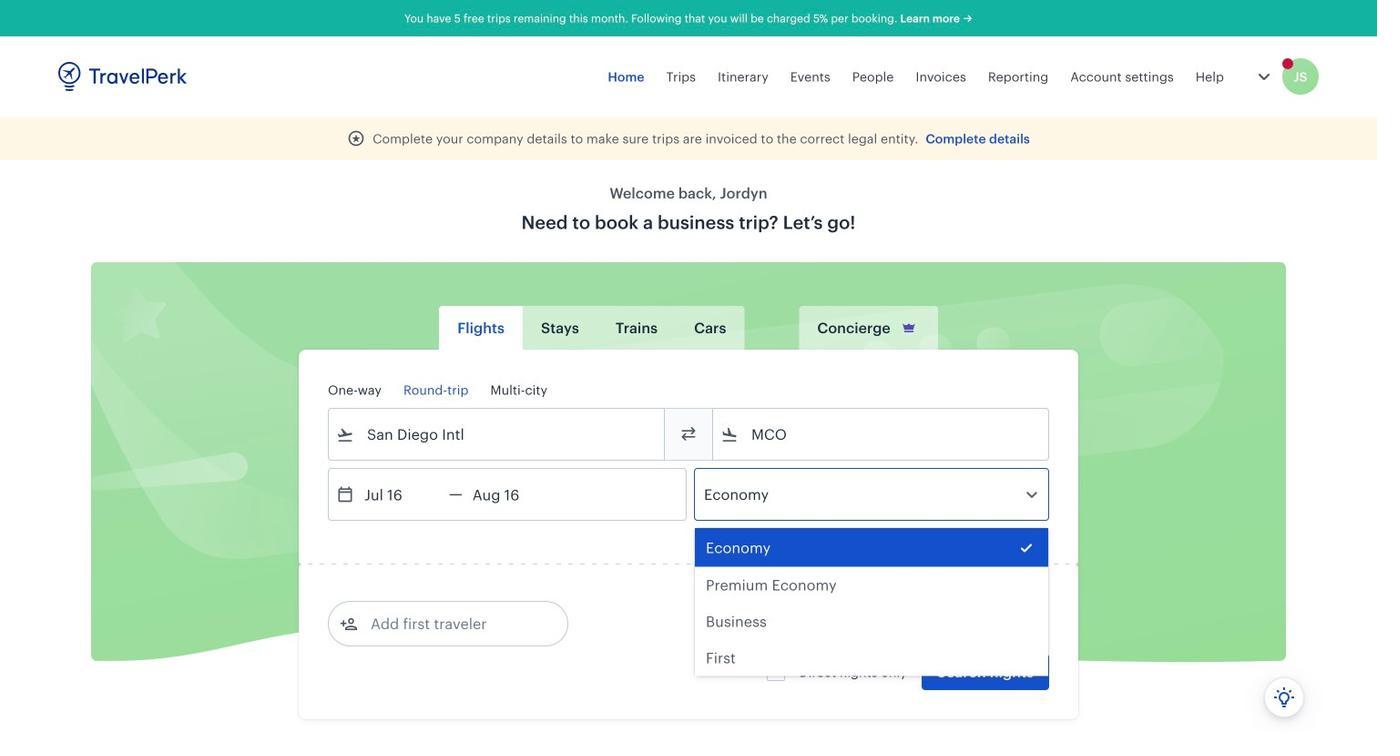 Task type: locate. For each thing, give the bounding box(es) containing it.
Depart text field
[[355, 469, 449, 520]]

Return text field
[[463, 469, 558, 520]]



Task type: describe. For each thing, give the bounding box(es) containing it.
From search field
[[355, 420, 641, 449]]

Add first traveler search field
[[358, 610, 548, 639]]

To search field
[[739, 420, 1025, 449]]



